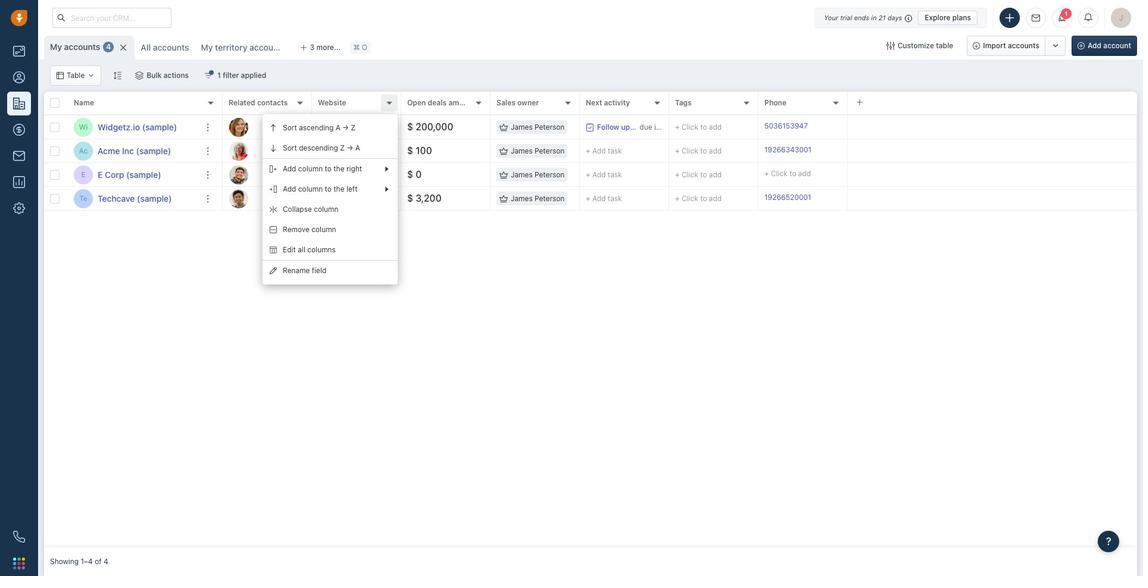 Task type: locate. For each thing, give the bounding box(es) containing it.
widgetz.io (sample) link
[[98, 121, 177, 133]]

1 vertical spatial z
[[340, 144, 345, 153]]

plans
[[953, 13, 971, 22]]

1 james from the top
[[511, 123, 533, 132]]

1 vertical spatial task
[[608, 170, 622, 179]]

e
[[98, 169, 103, 180], [81, 170, 86, 179]]

collapse column
[[283, 205, 339, 214]]

of
[[95, 558, 102, 567]]

3 + add task from the top
[[586, 194, 622, 203]]

my up table dropdown button
[[50, 42, 62, 52]]

2 task from the top
[[608, 170, 622, 179]]

cell for $ 0
[[848, 163, 1138, 186]]

1 up import accounts group
[[1065, 10, 1068, 17]]

1 + add task from the top
[[586, 146, 622, 155]]

Search your CRM... text field
[[52, 8, 172, 28]]

3 peterson from the top
[[535, 170, 565, 179]]

collapse column menu item
[[263, 200, 398, 220]]

row group containing widgetz.io (sample)
[[44, 116, 223, 211]]

1 vertical spatial days
[[669, 122, 684, 131]]

sort
[[283, 124, 297, 132], [283, 144, 297, 153]]

sort left descending
[[283, 144, 297, 153]]

my left territory
[[201, 42, 213, 52]]

sort ascending a → z menu item
[[263, 118, 398, 138]]

4 james peterson from the top
[[511, 194, 565, 203]]

2 vertical spatial + add task
[[586, 194, 622, 203]]

1 horizontal spatial days
[[888, 13, 902, 21]]

column up columns
[[312, 225, 336, 234]]

james peterson for $ 3,200
[[511, 194, 565, 203]]

james for 200,000
[[511, 123, 533, 132]]

sampletechcave.com link
[[318, 194, 389, 203]]

freshworks switcher image
[[13, 558, 25, 570]]

inc
[[122, 146, 134, 156]]

accounts up applied
[[250, 42, 286, 52]]

z up sampleacme.com link
[[351, 124, 356, 132]]

add for $ 3,200
[[709, 194, 722, 203]]

4 right of
[[104, 558, 108, 567]]

a
[[336, 124, 341, 132], [355, 144, 360, 153]]

0 vertical spatial task
[[608, 146, 622, 155]]

click for $ 3,200
[[682, 194, 698, 203]]

accounts right "all"
[[153, 42, 189, 52]]

accounts inside button
[[1008, 41, 1040, 50]]

add column to the right
[[283, 165, 362, 174]]

ends
[[854, 13, 870, 21]]

19266343001
[[765, 145, 812, 154]]

grid
[[44, 91, 1138, 548]]

0 vertical spatial the
[[334, 165, 345, 174]]

applied
[[241, 71, 266, 80]]

1 horizontal spatial my
[[201, 42, 213, 52]]

1 vertical spatial + add task
[[586, 170, 622, 179]]

column for remove column
[[312, 225, 336, 234]]

e down ac
[[81, 170, 86, 179]]

3 james peterson from the top
[[511, 170, 565, 179]]

the left left
[[334, 185, 345, 194]]

cell for $ 100
[[848, 139, 1138, 163]]

corp
[[105, 169, 124, 180]]

1 task from the top
[[608, 146, 622, 155]]

showing
[[50, 558, 79, 567]]

related contacts
[[229, 99, 288, 107]]

→
[[343, 124, 349, 132], [347, 144, 353, 153]]

1 vertical spatial the
[[334, 185, 345, 194]]

james peterson for $ 200,000
[[511, 123, 565, 132]]

add for $ 200,000
[[709, 123, 722, 132]]

1 vertical spatial in
[[654, 122, 660, 131]]

1 row group from the left
[[44, 116, 223, 211]]

james peterson for $ 100
[[511, 146, 565, 155]]

days
[[888, 13, 902, 21], [669, 122, 684, 131]]

in
[[871, 13, 877, 21], [654, 122, 660, 131]]

sort inside sort descending z → a menu item
[[283, 144, 297, 153]]

2 james from the top
[[511, 146, 533, 155]]

open
[[407, 99, 426, 107]]

$ left 0
[[407, 169, 413, 180]]

2 vertical spatial task
[[608, 194, 622, 203]]

1 vertical spatial →
[[347, 144, 353, 153]]

remove column
[[283, 225, 336, 234]]

accounts for my
[[64, 42, 100, 52]]

1 vertical spatial a
[[355, 144, 360, 153]]

2 peterson from the top
[[535, 146, 565, 155]]

sort left ascending
[[283, 124, 297, 132]]

+ add task
[[586, 146, 622, 155], [586, 170, 622, 179], [586, 194, 622, 203]]

4 cell from the top
[[848, 187, 1138, 210]]

column up collapse column
[[298, 185, 323, 194]]

sort for sort descending z → a
[[283, 144, 297, 153]]

column for add column to the right
[[298, 165, 323, 174]]

peterson for $ 0
[[535, 170, 565, 179]]

1 horizontal spatial 1
[[1065, 10, 1068, 17]]

rename field menu item
[[263, 261, 398, 281]]

rename
[[283, 266, 310, 275]]

z down widgetz.io
[[340, 144, 345, 153]]

a up right
[[355, 144, 360, 153]]

remove column menu item
[[263, 220, 398, 240]]

next
[[586, 99, 602, 107]]

1 james peterson from the top
[[511, 123, 565, 132]]

add for $ 100
[[709, 146, 722, 155]]

3 cell from the top
[[848, 163, 1138, 186]]

accounts right import
[[1008, 41, 1040, 50]]

j image
[[229, 165, 248, 184]]

sampleacme.com link
[[318, 146, 377, 155]]

1 vertical spatial 4
[[104, 558, 108, 567]]

sort inside sort ascending a → z menu item
[[283, 124, 297, 132]]

1
[[1065, 10, 1068, 17], [217, 71, 221, 80]]

all accounts
[[141, 42, 189, 52]]

container_wx8msf4aqz5i3rn1 image inside 1 filter applied "button"
[[204, 71, 213, 80]]

row group
[[44, 116, 223, 211], [223, 116, 1138, 211]]

4 james from the top
[[511, 194, 533, 203]]

press space to select this row. row containing $ 0
[[223, 163, 1138, 187]]

1 peterson from the top
[[535, 123, 565, 132]]

l image
[[229, 141, 248, 161]]

+
[[675, 123, 680, 132], [586, 146, 591, 155], [675, 146, 680, 155], [765, 169, 769, 178], [586, 170, 591, 179], [318, 170, 323, 179], [675, 170, 680, 179], [586, 194, 591, 203], [675, 194, 680, 203]]

4 $ from the top
[[407, 193, 413, 204]]

0 horizontal spatial a
[[336, 124, 341, 132]]

2 the from the top
[[334, 185, 345, 194]]

import accounts
[[983, 41, 1040, 50]]

→ up right
[[347, 144, 353, 153]]

the for left
[[334, 185, 345, 194]]

amount
[[449, 99, 475, 107]]

e left corp
[[98, 169, 103, 180]]

accounts for import
[[1008, 41, 1040, 50]]

container_wx8msf4aqz5i3rn1 image
[[887, 42, 895, 50], [500, 123, 508, 131], [586, 123, 594, 131], [500, 171, 508, 179]]

in left 21
[[871, 13, 877, 21]]

container_wx8msf4aqz5i3rn1 image
[[135, 71, 144, 80], [204, 71, 213, 80], [57, 72, 64, 79], [88, 72, 95, 79], [500, 147, 508, 155], [500, 194, 508, 203]]

collapse
[[283, 205, 312, 214]]

1 left filter
[[217, 71, 221, 80]]

200,000
[[416, 122, 453, 132]]

columns
[[307, 246, 336, 255]]

1 horizontal spatial z
[[351, 124, 356, 132]]

actions
[[164, 71, 189, 80]]

3 james from the top
[[511, 170, 533, 179]]

accounts up table
[[64, 42, 100, 52]]

1 filter applied button
[[197, 66, 274, 86]]

a right ascending
[[336, 124, 341, 132]]

column
[[298, 165, 323, 174], [298, 185, 323, 194], [314, 205, 339, 214], [312, 225, 336, 234]]

3 task from the top
[[608, 194, 622, 203]]

$ left 200,000
[[407, 122, 413, 132]]

column up remove column menu item
[[314, 205, 339, 214]]

add
[[709, 123, 722, 132], [709, 146, 722, 155], [799, 169, 811, 178], [352, 170, 365, 179], [709, 170, 722, 179], [709, 194, 722, 203]]

0 horizontal spatial days
[[669, 122, 684, 131]]

4
[[106, 43, 111, 51], [104, 558, 108, 567]]

my accounts link
[[50, 41, 100, 53]]

1 $ from the top
[[407, 122, 413, 132]]

peterson
[[535, 123, 565, 132], [535, 146, 565, 155], [535, 170, 565, 179], [535, 194, 565, 203]]

o
[[362, 43, 368, 52]]

+ add task for $ 100
[[586, 146, 622, 155]]

2 james peterson from the top
[[511, 146, 565, 155]]

(sample)
[[142, 122, 177, 132], [136, 146, 171, 156], [126, 169, 161, 180], [137, 193, 172, 203]]

0 vertical spatial 1
[[1065, 10, 1068, 17]]

add
[[1088, 41, 1102, 50], [593, 146, 606, 155], [283, 165, 296, 174], [593, 170, 606, 179], [283, 185, 296, 194], [593, 194, 606, 203]]

my territory accounts button
[[195, 36, 290, 60], [201, 42, 286, 52]]

4 down search your crm... text field
[[106, 43, 111, 51]]

task for $ 3,200
[[608, 194, 622, 203]]

bulk
[[147, 71, 162, 80]]

0 vertical spatial sort
[[283, 124, 297, 132]]

days right 21
[[888, 13, 902, 21]]

container_wx8msf4aqz5i3rn1 image inside customize table button
[[887, 42, 895, 50]]

0 horizontal spatial e
[[81, 170, 86, 179]]

right
[[347, 165, 362, 174]]

next activity
[[586, 99, 630, 107]]

website
[[318, 99, 346, 107]]

my
[[50, 42, 62, 52], [201, 42, 213, 52]]

click for $ 100
[[682, 146, 698, 155]]

$ left 3,200
[[407, 193, 413, 204]]

task for $ 100
[[608, 146, 622, 155]]

sampleacme.com
[[318, 146, 377, 155]]

techcave (sample)
[[98, 193, 172, 203]]

3 more... button
[[293, 39, 347, 56]]

0 horizontal spatial 1
[[217, 71, 221, 80]]

0 horizontal spatial z
[[340, 144, 345, 153]]

row group containing $ 200,000
[[223, 116, 1138, 211]]

0 vertical spatial days
[[888, 13, 902, 21]]

$ for $ 0
[[407, 169, 413, 180]]

column down descending
[[298, 165, 323, 174]]

0 vertical spatial z
[[351, 124, 356, 132]]

menu
[[263, 114, 398, 285]]

1 vertical spatial sort
[[283, 144, 297, 153]]

0 vertical spatial + add task
[[586, 146, 622, 155]]

add column to the left
[[283, 185, 358, 194]]

1 vertical spatial 1
[[217, 71, 221, 80]]

add account button
[[1072, 36, 1138, 56]]

(sample) right inc
[[136, 146, 171, 156]]

2 row group from the left
[[223, 116, 1138, 211]]

1 sort from the top
[[283, 124, 297, 132]]

rename field
[[283, 266, 327, 275]]

2 cell from the top
[[848, 139, 1138, 163]]

→ up sampleacme.com link
[[343, 124, 349, 132]]

0 horizontal spatial my
[[50, 42, 62, 52]]

0 horizontal spatial in
[[654, 122, 660, 131]]

task
[[608, 146, 622, 155], [608, 170, 622, 179], [608, 194, 622, 203]]

z
[[351, 124, 356, 132], [340, 144, 345, 153]]

trial
[[841, 13, 853, 21]]

$ 0
[[407, 169, 422, 180]]

0 vertical spatial in
[[871, 13, 877, 21]]

press space to select this row. row
[[44, 116, 223, 139], [223, 116, 1138, 139], [44, 139, 223, 163], [223, 139, 1138, 163], [44, 163, 223, 187], [223, 163, 1138, 187], [44, 187, 223, 211], [223, 187, 1138, 211]]

the left right
[[334, 165, 345, 174]]

1 inside "button"
[[217, 71, 221, 80]]

4 inside my accounts 4
[[106, 43, 111, 51]]

1 filter applied
[[217, 71, 266, 80]]

4 peterson from the top
[[535, 194, 565, 203]]

james for 3,200
[[511, 194, 533, 203]]

→ for z
[[343, 124, 349, 132]]

+ add task for $ 0
[[586, 170, 622, 179]]

press space to select this row. row containing widgetz.io (sample)
[[44, 116, 223, 139]]

0 vertical spatial →
[[343, 124, 349, 132]]

1 horizontal spatial e
[[98, 169, 103, 180]]

0 vertical spatial 4
[[106, 43, 111, 51]]

2 $ from the top
[[407, 145, 413, 156]]

my accounts 4
[[50, 42, 111, 52]]

1 the from the top
[[334, 165, 345, 174]]

2 sort from the top
[[283, 144, 297, 153]]

3 $ from the top
[[407, 169, 413, 180]]

column for collapse column
[[314, 205, 339, 214]]

2 + add task from the top
[[586, 170, 622, 179]]

days right 2
[[669, 122, 684, 131]]

edit
[[283, 246, 296, 255]]

days inside 'row group'
[[669, 122, 684, 131]]

19266520001 link
[[765, 192, 812, 205]]

(sample) down e corp (sample) link
[[137, 193, 172, 203]]

cell
[[848, 116, 1138, 139], [848, 139, 1138, 163], [848, 163, 1138, 186], [848, 187, 1138, 210]]

all accounts button
[[135, 36, 195, 60], [141, 42, 189, 52]]

$ left '100'
[[407, 145, 413, 156]]

import accounts group
[[967, 36, 1066, 56]]

+ click to add for $ 0
[[675, 170, 722, 179]]

1 cell from the top
[[848, 116, 1138, 139]]

in left 2
[[654, 122, 660, 131]]



Task type: describe. For each thing, give the bounding box(es) containing it.
style_myh0__igzzd8unmi image
[[113, 71, 122, 80]]

techcave
[[98, 193, 135, 203]]

filter
[[223, 71, 239, 80]]

widgetz.io (sample)
[[98, 122, 177, 132]]

press space to select this row. row containing $ 200,000
[[223, 116, 1138, 139]]

menu containing sort ascending a → z
[[263, 114, 398, 285]]

column for add column to the left
[[298, 185, 323, 194]]

j image
[[229, 118, 248, 137]]

accounts for all
[[153, 42, 189, 52]]

+ click to add for $ 3,200
[[675, 194, 722, 203]]

$ for $ 200,000
[[407, 122, 413, 132]]

e for e
[[81, 170, 86, 179]]

cell for $ 200,000
[[848, 116, 1138, 139]]

e corp (sample) link
[[98, 169, 161, 181]]

⌘ o
[[353, 43, 368, 52]]

21
[[879, 13, 886, 21]]

widgetz.io
[[98, 122, 140, 132]]

task for $ 0
[[608, 170, 622, 179]]

table
[[67, 71, 85, 80]]

+ click to add for $ 100
[[675, 146, 722, 155]]

100
[[416, 145, 432, 156]]

tags
[[675, 99, 692, 107]]

customize
[[898, 41, 934, 50]]

james peterson for $ 0
[[511, 170, 565, 179]]

wi
[[79, 123, 88, 132]]

$ 100
[[407, 145, 432, 156]]

contacts
[[257, 99, 288, 107]]

name
[[74, 99, 94, 107]]

sales
[[497, 99, 516, 107]]

explore plans
[[925, 13, 971, 22]]

name column header
[[68, 92, 223, 116]]

peterson for $ 200,000
[[535, 123, 565, 132]]

5036153947 link
[[765, 121, 808, 133]]

1 horizontal spatial a
[[355, 144, 360, 153]]

sampletechcave.com
[[318, 194, 389, 203]]

techcave (sample) link
[[98, 193, 172, 205]]

customize table button
[[879, 36, 961, 56]]

edit all columns
[[283, 246, 336, 255]]

activity
[[604, 99, 630, 107]]

phone
[[765, 99, 787, 107]]

left
[[347, 185, 358, 194]]

5036153947
[[765, 121, 808, 130]]

$ for $ 100
[[407, 145, 413, 156]]

acme
[[98, 146, 120, 156]]

widgetz.io
[[318, 123, 353, 132]]

peterson for $ 100
[[535, 146, 565, 155]]

deals
[[428, 99, 447, 107]]

cell for $ 3,200
[[848, 187, 1138, 210]]

(sample) down acme inc (sample) link
[[126, 169, 161, 180]]

import accounts button
[[967, 36, 1046, 56]]

click for $ 200,000
[[682, 123, 698, 132]]

sort ascending a → z
[[283, 124, 356, 132]]

1 for 1 filter applied
[[217, 71, 221, 80]]

territory
[[215, 42, 247, 52]]

bulk actions
[[147, 71, 189, 80]]

press space to select this row. row containing e corp (sample)
[[44, 163, 223, 187]]

press space to select this row. row containing $ 100
[[223, 139, 1138, 163]]

te
[[79, 194, 87, 203]]

s image
[[229, 189, 248, 208]]

account
[[1104, 41, 1132, 50]]

customize table
[[898, 41, 954, 50]]

phone element
[[7, 525, 31, 549]]

(sample) down name column header in the top of the page
[[142, 122, 177, 132]]

your trial ends in 21 days
[[824, 13, 902, 21]]

phone image
[[13, 531, 25, 543]]

1 for 1
[[1065, 10, 1068, 17]]

→ for a
[[347, 144, 353, 153]]

3,200
[[416, 193, 442, 204]]

0
[[416, 169, 422, 180]]

due in 2 days
[[640, 122, 684, 131]]

due
[[640, 122, 652, 131]]

my territory accounts
[[201, 42, 286, 52]]

press space to select this row. row containing $ 3,200
[[223, 187, 1138, 211]]

19266520001
[[765, 193, 812, 202]]

2
[[662, 122, 667, 131]]

james for 100
[[511, 146, 533, 155]]

acme inc (sample) link
[[98, 145, 171, 157]]

my for my territory accounts
[[201, 42, 213, 52]]

my for my accounts 4
[[50, 42, 62, 52]]

add account
[[1088, 41, 1132, 50]]

import
[[983, 41, 1006, 50]]

ac
[[79, 146, 88, 155]]

1 link
[[1052, 8, 1073, 28]]

1 horizontal spatial in
[[871, 13, 877, 21]]

widgetz.io link
[[318, 123, 353, 132]]

remove
[[283, 225, 310, 234]]

more...
[[317, 43, 341, 52]]

acme inc (sample)
[[98, 146, 171, 156]]

related
[[229, 99, 255, 107]]

e corp (sample)
[[98, 169, 161, 180]]

+ add task for $ 3,200
[[586, 194, 622, 203]]

0 vertical spatial a
[[336, 124, 341, 132]]

press space to select this row. row containing acme inc (sample)
[[44, 139, 223, 163]]

in inside 'row group'
[[654, 122, 660, 131]]

3 more...
[[310, 43, 341, 52]]

click for $ 0
[[682, 170, 698, 179]]

$ for $ 3,200
[[407, 193, 413, 204]]

descending
[[299, 144, 338, 153]]

3
[[310, 43, 315, 52]]

add for $ 0
[[709, 170, 722, 179]]

ascending
[[299, 124, 334, 132]]

bulk actions button
[[128, 66, 197, 86]]

19266343001 link
[[765, 145, 812, 157]]

e for e corp (sample)
[[98, 169, 103, 180]]

grid containing $ 200,000
[[44, 91, 1138, 548]]

edit all columns menu item
[[263, 240, 398, 260]]

field
[[312, 266, 327, 275]]

james for 0
[[511, 170, 533, 179]]

sort descending z → a
[[283, 144, 360, 153]]

explore
[[925, 13, 951, 22]]

⌘
[[353, 43, 360, 52]]

press space to select this row. row containing techcave (sample)
[[44, 187, 223, 211]]

sort for sort ascending a → z
[[283, 124, 297, 132]]

name row
[[44, 92, 223, 116]]

container_wx8msf4aqz5i3rn1 image inside bulk actions button
[[135, 71, 144, 80]]

$ 200,000
[[407, 122, 453, 132]]

open deals amount
[[407, 99, 475, 107]]

$ 3,200
[[407, 193, 442, 204]]

add inside button
[[1088, 41, 1102, 50]]

+ click to add for $ 200,000
[[675, 123, 722, 132]]

peterson for $ 3,200
[[535, 194, 565, 203]]

sort descending z → a menu item
[[263, 138, 398, 158]]

1–4
[[81, 558, 93, 567]]

the for right
[[334, 165, 345, 174]]



Task type: vqa. For each thing, say whether or not it's contained in the screenshot.
REFLECTED
no



